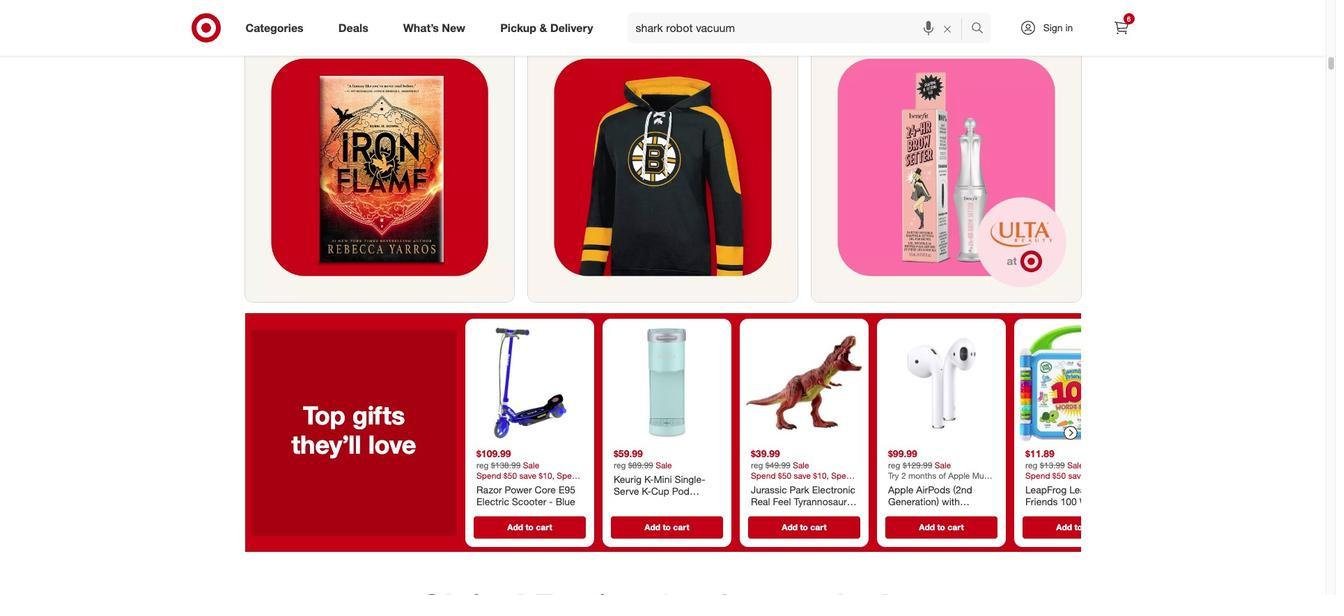Task type: describe. For each thing, give the bounding box(es) containing it.
$39.99
[[751, 448, 780, 460]]

6
[[1127, 15, 1131, 23]]

top gifts they'll love
[[291, 401, 416, 460]]

add to cart button for apple airpods (2nd generation) with charging case
[[885, 517, 997, 539]]

ulta beauty at target image
[[812, 33, 1081, 302]]

$11.89 reg $13.99 sale
[[1025, 448, 1084, 471]]

pickup & delivery
[[500, 21, 593, 35]]

pickup & delivery link
[[489, 13, 611, 43]]

razor
[[476, 484, 502, 496]]

add to cart for leapfrog learning friends 100 words book
[[1056, 522, 1101, 533]]

friends
[[1025, 496, 1058, 508]]

add to cart button for razor power core e95 electric scooter - blue
[[473, 517, 586, 539]]

sign in
[[1043, 22, 1073, 33]]

add to cart button for jurassic park electronic real feel tyrannosaurus rex (target exclusive)
[[748, 517, 860, 539]]

add to cart button for leapfrog learning friends 100 words book
[[1022, 517, 1135, 539]]

add for razor power core e95 electric scooter - blue
[[507, 522, 523, 533]]

learning
[[1069, 484, 1107, 496]]

pickup
[[500, 21, 537, 35]]

sale for $99.99
[[935, 460, 951, 471]]

leapfrog learning friends 100 words book image
[[1020, 325, 1137, 442]]

categories
[[246, 21, 304, 35]]

search button
[[965, 13, 998, 46]]

100
[[1060, 496, 1077, 508]]

electronic
[[812, 484, 855, 496]]

add for jurassic park electronic real feel tyrannosaurus rex (target exclusive)
[[782, 522, 797, 533]]

pod
[[672, 486, 689, 497]]

reg for $39.99
[[751, 460, 763, 471]]

search
[[965, 22, 998, 36]]

categories link
[[234, 13, 321, 43]]

deals link
[[327, 13, 386, 43]]

reg for $11.89
[[1025, 460, 1037, 471]]

add to cart for jurassic park electronic real feel tyrannosaurus rex (target exclusive)
[[782, 522, 826, 533]]

add for keurig k-mini single- serve k-cup pod coffee maker - oasis
[[644, 522, 660, 533]]

to for apple airpods (2nd generation) with charging case
[[937, 522, 945, 533]]

$99.99
[[888, 448, 917, 460]]

&
[[540, 21, 547, 35]]

sale for $59.99
[[655, 460, 672, 471]]

sign
[[1043, 22, 1063, 33]]

apple airpods (2nd generation) with charging case
[[888, 484, 972, 520]]

they'll
[[291, 430, 361, 460]]

cup
[[651, 486, 669, 497]]

$109.99
[[476, 448, 511, 460]]

feel
[[773, 496, 791, 508]]

6 link
[[1106, 13, 1137, 43]]

apple airpods (2nd generation) with charging case image
[[882, 325, 1000, 442]]

sale for $11.89
[[1067, 460, 1084, 471]]

k- down "$89.99"
[[644, 473, 653, 485]]

real
[[751, 496, 770, 508]]

e95
[[558, 484, 575, 496]]

cart for razor power core e95 electric scooter - blue
[[536, 522, 552, 533]]

add to cart for razor power core e95 electric scooter - blue
[[507, 522, 552, 533]]

add for leapfrog learning friends 100 words book
[[1056, 522, 1072, 533]]

love
[[368, 430, 416, 460]]

sale for $109.99
[[523, 460, 539, 471]]

add to cart for keurig k-mini single- serve k-cup pod coffee maker - oasis
[[644, 522, 689, 533]]

electric
[[476, 496, 509, 508]]

jurassic
[[751, 484, 787, 496]]

maker
[[645, 498, 672, 510]]

generation)
[[888, 496, 939, 508]]

keurig
[[613, 473, 641, 485]]

sign in link
[[1008, 13, 1095, 43]]

new
[[442, 21, 466, 35]]



Task type: vqa. For each thing, say whether or not it's contained in the screenshot.


Task type: locate. For each thing, give the bounding box(es) containing it.
5 add from the left
[[1056, 522, 1072, 533]]

add to cart down scooter on the bottom left
[[507, 522, 552, 533]]

to for leapfrog learning friends 100 words book
[[1074, 522, 1082, 533]]

add down leapfrog learning friends 100 words book
[[1056, 522, 1072, 533]]

top
[[303, 401, 345, 431]]

coffee
[[613, 498, 642, 510]]

sale inside $99.99 reg $129.99 sale
[[935, 460, 951, 471]]

leapfrog
[[1025, 484, 1067, 496]]

5 sale from the left
[[1067, 460, 1084, 471]]

4 reg from the left
[[888, 460, 900, 471]]

2 cart from the left
[[673, 522, 689, 533]]

sale inside $109.99 reg $138.99 sale
[[523, 460, 539, 471]]

core
[[534, 484, 556, 496]]

5 cart from the left
[[1085, 522, 1101, 533]]

3 reg from the left
[[751, 460, 763, 471]]

cart
[[536, 522, 552, 533], [673, 522, 689, 533], [810, 522, 826, 533], [947, 522, 964, 533], [1085, 522, 1101, 533]]

2 add to cart button from the left
[[611, 517, 723, 539]]

reg down $59.99
[[613, 460, 626, 471]]

sale inside $59.99 reg $89.99 sale keurig k-mini single- serve k-cup pod coffee maker - oasis
[[655, 460, 672, 471]]

4 add to cart button from the left
[[885, 517, 997, 539]]

2 to from the left
[[663, 522, 671, 533]]

cart for keurig k-mini single- serve k-cup pod coffee maker - oasis
[[673, 522, 689, 533]]

cart for apple airpods (2nd generation) with charging case
[[947, 522, 964, 533]]

3 add from the left
[[782, 522, 797, 533]]

what's new link
[[391, 13, 483, 43]]

add to cart down (target
[[782, 522, 826, 533]]

to for jurassic park electronic real feel tyrannosaurus rex (target exclusive)
[[800, 522, 808, 533]]

power
[[504, 484, 532, 496]]

to
[[525, 522, 533, 533], [663, 522, 671, 533], [800, 522, 808, 533], [937, 522, 945, 533], [1074, 522, 1082, 533]]

in
[[1066, 22, 1073, 33]]

reg down $99.99
[[888, 460, 900, 471]]

1 add to cart from the left
[[507, 522, 552, 533]]

4 cart from the left
[[947, 522, 964, 533]]

$59.99 reg $89.99 sale keurig k-mini single- serve k-cup pod coffee maker - oasis
[[613, 448, 706, 510]]

cart for jurassic park electronic real feel tyrannosaurus rex (target exclusive)
[[810, 522, 826, 533]]

reg inside $59.99 reg $89.99 sale keurig k-mini single- serve k-cup pod coffee maker - oasis
[[613, 460, 626, 471]]

cart down oasis
[[673, 522, 689, 533]]

sale
[[523, 460, 539, 471], [655, 460, 672, 471], [793, 460, 809, 471], [935, 460, 951, 471], [1067, 460, 1084, 471]]

$39.99 reg $49.99 sale
[[751, 448, 809, 471]]

tyrannosaurus
[[794, 496, 857, 508]]

to down 100
[[1074, 522, 1082, 533]]

razor power core e95 electric scooter - blue
[[476, 484, 575, 508]]

add to cart for apple airpods (2nd generation) with charging case
[[919, 522, 964, 533]]

what's
[[403, 21, 439, 35]]

sale inside $11.89 reg $13.99 sale
[[1067, 460, 1084, 471]]

$138.99
[[491, 460, 520, 471]]

$89.99
[[628, 460, 653, 471]]

airpods
[[916, 484, 950, 496]]

(target
[[770, 508, 800, 520]]

exclusive)
[[803, 508, 846, 520]]

cart down scooter on the bottom left
[[536, 522, 552, 533]]

blue
[[555, 496, 575, 508]]

1 horizontal spatial -
[[675, 498, 679, 510]]

what's new
[[403, 21, 466, 35]]

mini
[[653, 473, 672, 485]]

deals
[[338, 21, 368, 35]]

charging
[[888, 508, 928, 520]]

$109.99 reg $138.99 sale
[[476, 448, 539, 471]]

3 cart from the left
[[810, 522, 826, 533]]

razor power core e95 electric scooter - blue image
[[471, 325, 588, 442]]

add for apple airpods (2nd generation) with charging case
[[919, 522, 935, 533]]

sale inside $39.99 reg $49.99 sale
[[793, 460, 809, 471]]

keurig k-mini single-serve k-cup pod coffee maker - oasis image
[[608, 325, 726, 442]]

to down scooter on the bottom left
[[525, 522, 533, 533]]

add to cart button
[[473, 517, 586, 539], [611, 517, 723, 539], [748, 517, 860, 539], [885, 517, 997, 539], [1022, 517, 1135, 539]]

1 to from the left
[[525, 522, 533, 533]]

jurassic park electronic real feel tyrannosaurus rex (target exclusive)
[[751, 484, 857, 520]]

carousel region
[[245, 313, 1143, 564]]

reg inside $99.99 reg $129.99 sale
[[888, 460, 900, 471]]

k- up maker
[[642, 486, 651, 497]]

reg
[[476, 460, 488, 471], [613, 460, 626, 471], [751, 460, 763, 471], [888, 460, 900, 471], [1025, 460, 1037, 471]]

to down case
[[937, 522, 945, 533]]

add down (target
[[782, 522, 797, 533]]

apple
[[888, 484, 913, 496]]

reg inside $109.99 reg $138.99 sale
[[476, 460, 488, 471]]

- inside "razor power core e95 electric scooter - blue"
[[549, 496, 553, 508]]

(2nd
[[953, 484, 972, 496]]

1 sale from the left
[[523, 460, 539, 471]]

add to cart button down maker
[[611, 517, 723, 539]]

with
[[942, 496, 960, 508]]

3 sale from the left
[[793, 460, 809, 471]]

leapfrog learning friends 100 words book
[[1025, 484, 1107, 520]]

reg for $99.99
[[888, 460, 900, 471]]

5 add to cart button from the left
[[1022, 517, 1135, 539]]

1 reg from the left
[[476, 460, 488, 471]]

add
[[507, 522, 523, 533], [644, 522, 660, 533], [782, 522, 797, 533], [919, 522, 935, 533], [1056, 522, 1072, 533]]

park
[[789, 484, 809, 496]]

$49.99
[[765, 460, 790, 471]]

oasis
[[682, 498, 706, 510]]

5 add to cart from the left
[[1056, 522, 1101, 533]]

add to cart button down "with"
[[885, 517, 997, 539]]

5 to from the left
[[1074, 522, 1082, 533]]

sale right $129.99 in the bottom of the page
[[935, 460, 951, 471]]

4 sale from the left
[[935, 460, 951, 471]]

2 reg from the left
[[613, 460, 626, 471]]

sale up mini
[[655, 460, 672, 471]]

to for keurig k-mini single- serve k-cup pod coffee maker - oasis
[[663, 522, 671, 533]]

1 add to cart button from the left
[[473, 517, 586, 539]]

words
[[1079, 496, 1107, 508]]

cart for leapfrog learning friends 100 words book
[[1085, 522, 1101, 533]]

sale right $49.99
[[793, 460, 809, 471]]

1 cart from the left
[[536, 522, 552, 533]]

3 to from the left
[[800, 522, 808, 533]]

to down (target
[[800, 522, 808, 533]]

0 horizontal spatial -
[[549, 496, 553, 508]]

add to cart button down tyrannosaurus
[[748, 517, 860, 539]]

2 sale from the left
[[655, 460, 672, 471]]

3 add to cart from the left
[[782, 522, 826, 533]]

$99.99 reg $129.99 sale
[[888, 448, 951, 471]]

add down maker
[[644, 522, 660, 533]]

$59.99
[[613, 448, 643, 460]]

$129.99
[[903, 460, 932, 471]]

sale right $138.99 at left bottom
[[523, 460, 539, 471]]

gifts
[[352, 401, 405, 431]]

3 add to cart button from the left
[[748, 517, 860, 539]]

single-
[[674, 473, 705, 485]]

jurassic park electronic real feel tyrannosaurus rex (target exclusive) image
[[745, 325, 863, 442]]

add to cart button for keurig k-mini single- serve k-cup pod coffee maker - oasis
[[611, 517, 723, 539]]

cart down exclusive)
[[810, 522, 826, 533]]

4 to from the left
[[937, 522, 945, 533]]

reg inside $11.89 reg $13.99 sale
[[1025, 460, 1037, 471]]

add to cart
[[507, 522, 552, 533], [644, 522, 689, 533], [782, 522, 826, 533], [919, 522, 964, 533], [1056, 522, 1101, 533]]

reg down the $109.99
[[476, 460, 488, 471]]

-
[[549, 496, 553, 508], [675, 498, 679, 510]]

5 reg from the left
[[1025, 460, 1037, 471]]

book
[[1025, 508, 1048, 520]]

to down maker
[[663, 522, 671, 533]]

delivery
[[550, 21, 593, 35]]

cart down words on the right bottom of page
[[1085, 522, 1101, 533]]

k-
[[644, 473, 653, 485], [642, 486, 651, 497]]

rex
[[751, 508, 768, 520]]

to for razor power core e95 electric scooter - blue
[[525, 522, 533, 533]]

add down case
[[919, 522, 935, 533]]

add to cart button down scooter on the bottom left
[[473, 517, 586, 539]]

$11.89
[[1025, 448, 1054, 460]]

- down core
[[549, 496, 553, 508]]

reg inside $39.99 reg $49.99 sale
[[751, 460, 763, 471]]

scooter
[[512, 496, 546, 508]]

serve
[[613, 486, 639, 497]]

cart down case
[[947, 522, 964, 533]]

2 add to cart from the left
[[644, 522, 689, 533]]

add to cart button down 100
[[1022, 517, 1135, 539]]

reg down the $11.89
[[1025, 460, 1037, 471]]

add to cart down case
[[919, 522, 964, 533]]

reg for $109.99
[[476, 460, 488, 471]]

add to cart down maker
[[644, 522, 689, 533]]

reg down the $39.99
[[751, 460, 763, 471]]

reg for $59.99
[[613, 460, 626, 471]]

4 add from the left
[[919, 522, 935, 533]]

4 add to cart from the left
[[919, 522, 964, 533]]

What can we help you find? suggestions appear below search field
[[627, 13, 974, 43]]

sale for $39.99
[[793, 460, 809, 471]]

1 add from the left
[[507, 522, 523, 533]]

case
[[930, 508, 953, 520]]

add to cart down 100
[[1056, 522, 1101, 533]]

2 add from the left
[[644, 522, 660, 533]]

- down pod in the right bottom of the page
[[675, 498, 679, 510]]

sale right $13.99
[[1067, 460, 1084, 471]]

$13.99
[[1040, 460, 1065, 471]]

add down scooter on the bottom left
[[507, 522, 523, 533]]

- inside $59.99 reg $89.99 sale keurig k-mini single- serve k-cup pod coffee maker - oasis
[[675, 498, 679, 510]]



